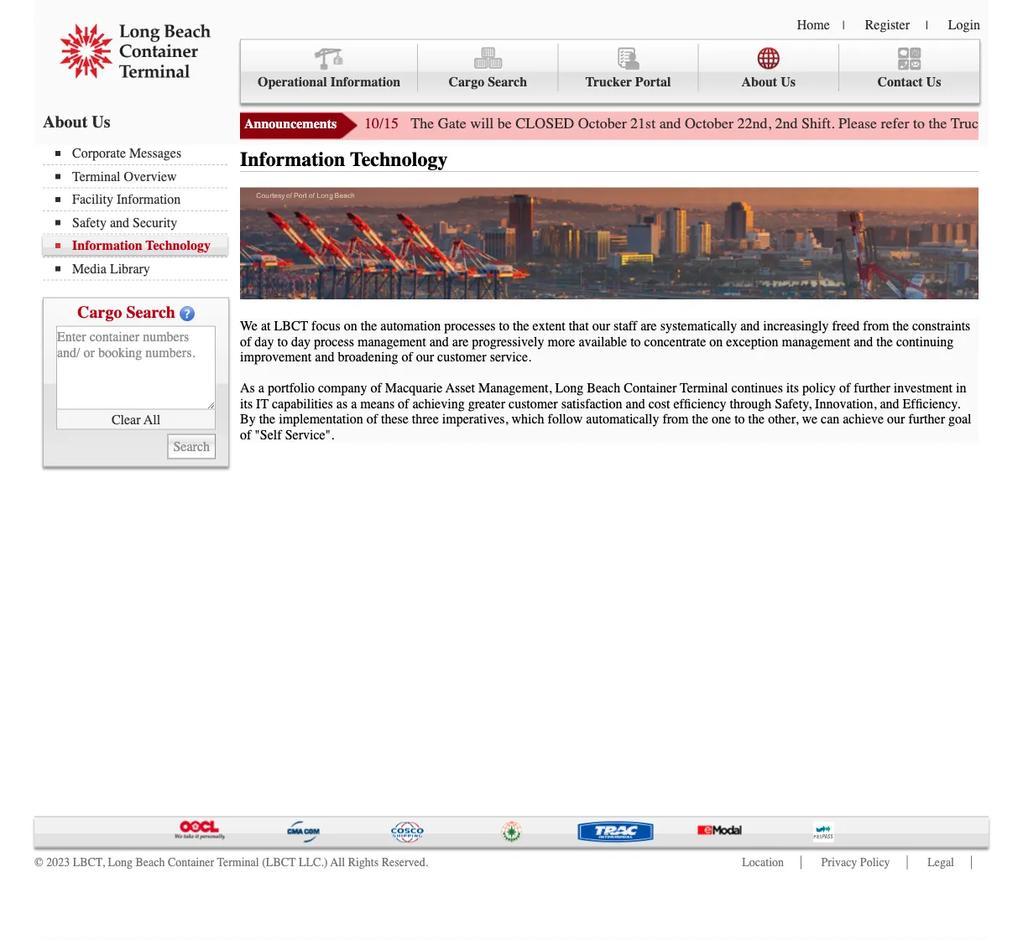 Task type: describe. For each thing, give the bounding box(es) containing it.
to right the refer
[[913, 115, 925, 132]]

2 gate from the left
[[990, 115, 1018, 132]]

all inside clear all button
[[144, 412, 160, 427]]

1 horizontal spatial a
[[351, 396, 357, 412]]

1 management from the left
[[357, 334, 426, 350]]

the left truck
[[929, 115, 947, 132]]

in
[[956, 381, 966, 396]]

as
[[240, 381, 255, 396]]

corporate messages terminal overview facility information safety and security information technology media library
[[72, 146, 211, 277]]

21st
[[630, 115, 656, 132]]

of down the automation
[[401, 350, 413, 365]]

overview
[[124, 169, 177, 184]]

cargo search inside "link"
[[449, 74, 527, 90]]

to inside as a portfolio company of macquarie asset management, long beach container terminal continues its policy of further investment in its it capabilities as a means of achieving greater customer satisfaction and cost efficiency through safety, innovation, and efficiency​. by the implementation of these three imperatives, which follow automatically from the one to the other, we can achieve our further goal of "self service".​​
[[734, 412, 745, 427]]

privacy
[[821, 856, 857, 870]]

1 vertical spatial cargo
[[77, 303, 122, 322]]

we at lbct focus on the automation processes to the extent that our staff are systematically and increasingly freed from the constraints of day to day process management and are progressively more available to concentrate on exception management and the continuing improvement and broadening of our customer service.
[[240, 319, 970, 365]]

portal
[[635, 74, 671, 90]]

operational information
[[258, 74, 400, 90]]

the left other,
[[748, 412, 765, 427]]

staff
[[613, 319, 637, 334]]

three
[[412, 412, 439, 427]]

0 horizontal spatial container
[[168, 856, 214, 870]]

and inside corporate messages terminal overview facility information safety and security information technology media library
[[110, 215, 129, 230]]

media
[[72, 261, 106, 277]]

1 horizontal spatial its
[[786, 381, 799, 396]]

progressively
[[472, 334, 544, 350]]

constraints
[[912, 319, 970, 334]]

management,
[[478, 381, 552, 396]]

efficiency
[[673, 396, 726, 412]]

information technology link
[[55, 238, 227, 253]]

and up asset
[[429, 334, 449, 350]]

register link
[[865, 17, 910, 32]]

the left constraints
[[892, 319, 909, 334]]

us for about us "link" on the right of page
[[781, 74, 796, 90]]

© 2023 lbct, long beach container terminal (lbct llc.) all rights reserved.
[[34, 856, 428, 870]]

trucker portal
[[585, 74, 671, 90]]

achieve
[[843, 412, 884, 427]]

corporate messages link
[[55, 146, 227, 161]]

as
[[336, 396, 348, 412]]

messages
[[129, 146, 181, 161]]

1 horizontal spatial are
[[640, 319, 657, 334]]

as a portfolio company of macquarie asset management, long beach container terminal continues its policy of further investment in its it capabilities as a means of achieving greater customer satisfaction and cost efficiency through safety, innovation, and efficiency​. by the implementation of these three imperatives, which follow automatically from the one to the other, we can achieve our further goal of "self service".​​
[[240, 381, 971, 443]]

clear all
[[112, 412, 160, 427]]

service".​​
[[285, 427, 334, 443]]

from inside we at lbct focus on the automation processes to the extent that our staff are systematically and increasingly freed from the constraints of day to day process management and are progressively more available to concentrate on exception management and the continuing improvement and broadening of our customer service.
[[863, 319, 889, 334]]

operational
[[258, 74, 327, 90]]

service.
[[490, 350, 531, 365]]

10/15 the gate will be closed october 21st and october 22nd, 2nd shift. please refer to the truck gate h
[[364, 115, 1023, 132]]

cargo search link
[[418, 44, 558, 91]]

0 horizontal spatial about us
[[43, 112, 110, 131]]

greater
[[468, 396, 505, 412]]

achieving
[[412, 396, 465, 412]]

information down overview
[[117, 192, 181, 207]]

contact us
[[877, 74, 941, 90]]

process
[[314, 334, 354, 350]]

capabilities
[[272, 396, 333, 412]]

more
[[548, 334, 575, 350]]

freed
[[832, 319, 860, 334]]

home
[[797, 17, 830, 32]]

information technology
[[240, 148, 448, 171]]

22nd,
[[737, 115, 771, 132]]

terminal overview link
[[55, 169, 227, 184]]

of down broadening
[[371, 381, 382, 396]]

cost
[[648, 396, 670, 412]]

terminal inside corporate messages terminal overview facility information safety and security information technology media library
[[72, 169, 120, 184]]

0 horizontal spatial its
[[240, 396, 253, 412]]

us for contact us link
[[926, 74, 941, 90]]

trucker portal link
[[558, 44, 699, 91]]

0 horizontal spatial long
[[108, 856, 133, 870]]

increasingly
[[763, 319, 829, 334]]

0 horizontal spatial on
[[344, 319, 357, 334]]

through
[[730, 396, 771, 412]]

legal link
[[927, 856, 954, 870]]

policy
[[802, 381, 836, 396]]

implementation
[[279, 412, 363, 427]]

technology inside corporate messages terminal overview facility information safety and security information technology media library
[[146, 238, 211, 253]]

safety
[[72, 215, 106, 230]]

2023
[[46, 856, 70, 870]]

corporate
[[72, 146, 126, 161]]

portfolio
[[268, 381, 315, 396]]

library
[[110, 261, 150, 277]]

0 horizontal spatial about
[[43, 112, 88, 131]]

1 horizontal spatial further
[[908, 412, 945, 427]]

0 horizontal spatial us
[[92, 112, 110, 131]]

broadening
[[338, 350, 398, 365]]

1 vertical spatial search
[[126, 303, 175, 322]]

at
[[261, 319, 271, 334]]

rights
[[348, 856, 379, 870]]

register
[[865, 17, 910, 32]]

0 horizontal spatial cargo search
[[77, 303, 175, 322]]

0 horizontal spatial are
[[452, 334, 469, 350]]

long inside as a portfolio company of macquarie asset management, long beach container terminal continues its policy of further investment in its it capabilities as a means of achieving greater customer satisfaction and cost efficiency through safety, innovation, and efficiency​. by the implementation of these three imperatives, which follow automatically from the one to the other, we can achieve our further goal of "self service".​​
[[555, 381, 583, 396]]

menu bar containing corporate messages
[[43, 144, 236, 281]]

of right policy
[[839, 381, 850, 396]]

2 october from the left
[[685, 115, 734, 132]]

privacy policy
[[821, 856, 890, 870]]

about us link
[[699, 44, 839, 91]]

customer inside as a portfolio company of macquarie asset management, long beach container terminal continues its policy of further investment in its it capabilities as a means of achieving greater customer satisfaction and cost efficiency through safety, innovation, and efficiency​. by the implementation of these three imperatives, which follow automatically from the one to the other, we can achieve our further goal of "self service".​​
[[509, 396, 558, 412]]

media library link
[[55, 261, 227, 277]]

legal
[[927, 856, 954, 870]]

(lbct
[[262, 856, 296, 870]]

1 october from the left
[[578, 115, 627, 132]]

processes
[[444, 319, 496, 334]]

reserved.
[[382, 856, 428, 870]]

the left continuing
[[876, 334, 893, 350]]

container inside as a portfolio company of macquarie asset management, long beach container terminal continues its policy of further investment in its it capabilities as a means of achieving greater customer satisfaction and cost efficiency through safety, innovation, and efficiency​. by the implementation of these three imperatives, which follow automatically from the one to the other, we can achieve our further goal of "self service".​​
[[624, 381, 677, 396]]

macquarie
[[385, 381, 442, 396]]

information down safety
[[72, 238, 142, 253]]

to right available
[[630, 334, 641, 350]]

refer
[[881, 115, 909, 132]]

0 horizontal spatial a
[[258, 381, 264, 396]]

to up service.
[[499, 319, 509, 334]]

1 day from the left
[[255, 334, 274, 350]]

extent
[[533, 319, 565, 334]]

home link
[[797, 17, 830, 32]]

privacy policy link
[[821, 856, 890, 870]]

company
[[318, 381, 367, 396]]

1 | from the left
[[842, 18, 845, 32]]

to right at
[[277, 334, 288, 350]]

contact us link
[[839, 44, 979, 91]]

available
[[579, 334, 627, 350]]

which
[[511, 412, 544, 427]]

operational information link
[[241, 44, 418, 91]]



Task type: locate. For each thing, give the bounding box(es) containing it.
gate left h
[[990, 115, 1018, 132]]

cargo inside cargo search "link"
[[449, 74, 484, 90]]

0 vertical spatial terminal
[[72, 169, 120, 184]]

us inside about us "link"
[[781, 74, 796, 90]]

day left focus
[[291, 334, 310, 350]]

announcements
[[244, 116, 337, 132]]

1 horizontal spatial management
[[782, 334, 850, 350]]

2 | from the left
[[926, 18, 928, 32]]

|
[[842, 18, 845, 32], [926, 18, 928, 32]]

october left 22nd,
[[685, 115, 734, 132]]

october left 21st
[[578, 115, 627, 132]]

the left extent
[[513, 319, 529, 334]]

location link
[[742, 856, 784, 870]]

facility
[[72, 192, 113, 207]]

us up corporate
[[92, 112, 110, 131]]

about us up corporate
[[43, 112, 110, 131]]

of left these
[[366, 412, 378, 427]]

investment
[[894, 381, 953, 396]]

are
[[640, 319, 657, 334], [452, 334, 469, 350]]

0 horizontal spatial terminal
[[72, 169, 120, 184]]

cargo down media
[[77, 303, 122, 322]]

are up asset
[[452, 334, 469, 350]]

1 horizontal spatial on
[[709, 334, 723, 350]]

1 horizontal spatial beach
[[587, 381, 620, 396]]

safety and security link
[[55, 215, 227, 230]]

asset
[[445, 381, 475, 396]]

1 horizontal spatial search
[[488, 74, 527, 90]]

day left the lbct
[[255, 334, 274, 350]]

focus
[[311, 319, 341, 334]]

our inside as a portfolio company of macquarie asset management, long beach container terminal continues its policy of further investment in its it capabilities as a means of achieving greater customer satisfaction and cost efficiency through safety, innovation, and efficiency​. by the implementation of these three imperatives, which follow automatically from the one to the other, we can achieve our further goal of "self service".​​
[[887, 412, 905, 427]]

customer right greater
[[509, 396, 558, 412]]

beach inside as a portfolio company of macquarie asset management, long beach container terminal continues its policy of further investment in its it capabilities as a means of achieving greater customer satisfaction and cost efficiency through safety, innovation, and efficiency​. by the implementation of these three imperatives, which follow automatically from the one to the other, we can achieve our further goal of "self service".​​
[[587, 381, 620, 396]]

the right by
[[259, 412, 275, 427]]

| left the login link
[[926, 18, 928, 32]]

2 horizontal spatial our
[[887, 412, 905, 427]]

and left increasingly
[[740, 319, 760, 334]]

login link
[[948, 17, 980, 32]]

about us inside "link"
[[741, 74, 796, 90]]

concentrate
[[644, 334, 706, 350]]

on left exception
[[709, 334, 723, 350]]

1 horizontal spatial cargo search
[[449, 74, 527, 90]]

a right the as
[[258, 381, 264, 396]]

2 vertical spatial terminal
[[217, 856, 259, 870]]

lbct,
[[73, 856, 105, 870]]

about up 22nd,
[[741, 74, 777, 90]]

2nd
[[775, 115, 798, 132]]

technology
[[350, 148, 448, 171], [146, 238, 211, 253]]

h
[[1022, 115, 1023, 132]]

of
[[240, 334, 251, 350], [401, 350, 413, 365], [371, 381, 382, 396], [839, 381, 850, 396], [398, 396, 409, 412], [366, 412, 378, 427], [240, 427, 251, 443]]

about
[[741, 74, 777, 90], [43, 112, 88, 131]]

we
[[802, 412, 817, 427]]

cargo up will
[[449, 74, 484, 90]]

to right one
[[734, 412, 745, 427]]

safety,
[[775, 396, 812, 412]]

0 vertical spatial customer
[[437, 350, 486, 365]]

further down investment
[[908, 412, 945, 427]]

us
[[781, 74, 796, 90], [926, 74, 941, 90], [92, 112, 110, 131]]

0 horizontal spatial october
[[578, 115, 627, 132]]

"self
[[255, 427, 282, 443]]

exception
[[726, 334, 778, 350]]

lbct
[[274, 319, 308, 334]]

1 vertical spatial long
[[108, 856, 133, 870]]

0 vertical spatial about
[[741, 74, 777, 90]]

clear all button
[[56, 410, 216, 430]]

customer
[[437, 350, 486, 365], [509, 396, 558, 412]]

on right focus
[[344, 319, 357, 334]]

policy
[[860, 856, 890, 870]]

terminal up one
[[680, 381, 728, 396]]

1 vertical spatial terminal
[[680, 381, 728, 396]]

the left one
[[692, 412, 708, 427]]

customer up asset
[[437, 350, 486, 365]]

us up 2nd at the right top
[[781, 74, 796, 90]]

cargo search
[[449, 74, 527, 90], [77, 303, 175, 322]]

1 gate from the left
[[438, 115, 466, 132]]

1 horizontal spatial about
[[741, 74, 777, 90]]

0 vertical spatial long
[[555, 381, 583, 396]]

continues
[[731, 381, 783, 396]]

1 horizontal spatial from
[[863, 319, 889, 334]]

the
[[929, 115, 947, 132], [361, 319, 377, 334], [513, 319, 529, 334], [892, 319, 909, 334], [876, 334, 893, 350], [259, 412, 275, 427], [692, 412, 708, 427], [748, 412, 765, 427]]

0 vertical spatial container
[[624, 381, 677, 396]]

1 horizontal spatial customer
[[509, 396, 558, 412]]

are right staff
[[640, 319, 657, 334]]

and left efficiency​.
[[880, 396, 899, 412]]

search inside "link"
[[488, 74, 527, 90]]

its left it
[[240, 396, 253, 412]]

cargo search down the library
[[77, 303, 175, 322]]

customer inside we at lbct focus on the automation processes to the extent that our staff are systematically and increasingly freed from the constraints of day to day process management and are progressively more available to concentrate on exception management and the continuing improvement and broadening of our customer service.
[[437, 350, 486, 365]]

october
[[578, 115, 627, 132], [685, 115, 734, 132]]

all right clear
[[144, 412, 160, 427]]

0 horizontal spatial technology
[[146, 238, 211, 253]]

from right freed
[[863, 319, 889, 334]]

its left policy
[[786, 381, 799, 396]]

our right that
[[592, 319, 610, 334]]

1 horizontal spatial day
[[291, 334, 310, 350]]

about inside "link"
[[741, 74, 777, 90]]

that
[[569, 319, 589, 334]]

terminal inside as a portfolio company of macquarie asset management, long beach container terminal continues its policy of further investment in its it capabilities as a means of achieving greater customer satisfaction and cost efficiency through safety, innovation, and efficiency​. by the implementation of these three imperatives, which follow automatically from the one to the other, we can achieve our further goal of "self service".​​
[[680, 381, 728, 396]]

0 horizontal spatial menu bar
[[43, 144, 236, 281]]

cargo search up will
[[449, 74, 527, 90]]

1 vertical spatial beach
[[135, 856, 165, 870]]

and left continuing
[[854, 334, 873, 350]]

1 vertical spatial customer
[[509, 396, 558, 412]]

0 vertical spatial menu bar
[[240, 39, 980, 104]]

imperatives,
[[442, 412, 508, 427]]

our right achieve
[[887, 412, 905, 427]]

please
[[838, 115, 877, 132]]

of left at
[[240, 334, 251, 350]]

information up 10/15
[[330, 74, 400, 90]]

it
[[256, 396, 269, 412]]

1 vertical spatial about
[[43, 112, 88, 131]]

these
[[381, 412, 409, 427]]

and right safety
[[110, 215, 129, 230]]

search down media library link
[[126, 303, 175, 322]]

1 vertical spatial technology
[[146, 238, 211, 253]]

beach right lbct,
[[135, 856, 165, 870]]

and down focus
[[315, 350, 334, 365]]

0 vertical spatial technology
[[350, 148, 448, 171]]

0 horizontal spatial day
[[255, 334, 274, 350]]

0 vertical spatial cargo
[[449, 74, 484, 90]]

0 horizontal spatial cargo
[[77, 303, 122, 322]]

1 horizontal spatial technology
[[350, 148, 448, 171]]

1 vertical spatial cargo search
[[77, 303, 175, 322]]

information down announcements
[[240, 148, 345, 171]]

trucker
[[585, 74, 632, 90]]

about up corporate
[[43, 112, 88, 131]]

1 horizontal spatial container
[[624, 381, 677, 396]]

automatically
[[586, 412, 659, 427]]

0 horizontal spatial customer
[[437, 350, 486, 365]]

1 vertical spatial all
[[330, 856, 345, 870]]

1 horizontal spatial gate
[[990, 115, 1018, 132]]

©
[[34, 856, 43, 870]]

0 vertical spatial cargo search
[[449, 74, 527, 90]]

1 horizontal spatial our
[[592, 319, 610, 334]]

1 vertical spatial container
[[168, 856, 214, 870]]

by
[[240, 412, 256, 427]]

1 horizontal spatial menu bar
[[240, 39, 980, 104]]

technology down 10/15
[[350, 148, 448, 171]]

1 vertical spatial from
[[663, 412, 689, 427]]

Enter container numbers and/ or booking numbers.  text field
[[56, 326, 216, 410]]

search up be
[[488, 74, 527, 90]]

0 vertical spatial all
[[144, 412, 160, 427]]

1 vertical spatial further
[[908, 412, 945, 427]]

1 vertical spatial our
[[416, 350, 434, 365]]

facility information link
[[55, 192, 227, 207]]

0 horizontal spatial beach
[[135, 856, 165, 870]]

of left the "self
[[240, 427, 251, 443]]

1 vertical spatial about us
[[43, 112, 110, 131]]

| right home link
[[842, 18, 845, 32]]

improvement
[[240, 350, 312, 365]]

2 vertical spatial our
[[887, 412, 905, 427]]

0 vertical spatial further
[[854, 381, 890, 396]]

2 horizontal spatial terminal
[[680, 381, 728, 396]]

2 management from the left
[[782, 334, 850, 350]]

0 horizontal spatial gate
[[438, 115, 466, 132]]

0 horizontal spatial |
[[842, 18, 845, 32]]

1 horizontal spatial terminal
[[217, 856, 259, 870]]

from left one
[[663, 412, 689, 427]]

systematically
[[660, 319, 737, 334]]

2 horizontal spatial us
[[926, 74, 941, 90]]

0 vertical spatial from
[[863, 319, 889, 334]]

automation
[[380, 319, 441, 334]]

a right as
[[351, 396, 357, 412]]

0 vertical spatial search
[[488, 74, 527, 90]]

management up macquarie
[[357, 334, 426, 350]]

will
[[470, 115, 494, 132]]

security
[[133, 215, 177, 230]]

container
[[624, 381, 677, 396], [168, 856, 214, 870]]

satisfaction
[[561, 396, 622, 412]]

shift.
[[802, 115, 835, 132]]

0 vertical spatial our
[[592, 319, 610, 334]]

and right 21st
[[659, 115, 681, 132]]

our up macquarie
[[416, 350, 434, 365]]

0 horizontal spatial further
[[854, 381, 890, 396]]

management
[[357, 334, 426, 350], [782, 334, 850, 350]]

all right the llc.)
[[330, 856, 345, 870]]

0 horizontal spatial from
[[663, 412, 689, 427]]

can
[[821, 412, 839, 427]]

cargo
[[449, 74, 484, 90], [77, 303, 122, 322]]

to
[[913, 115, 925, 132], [499, 319, 509, 334], [277, 334, 288, 350], [630, 334, 641, 350], [734, 412, 745, 427]]

on
[[344, 319, 357, 334], [709, 334, 723, 350]]

gate right the
[[438, 115, 466, 132]]

technology down security
[[146, 238, 211, 253]]

None submit
[[167, 434, 216, 459]]

from inside as a portfolio company of macquarie asset management, long beach container terminal continues its policy of further investment in its it capabilities as a means of achieving greater customer satisfaction and cost efficiency through safety, innovation, and efficiency​. by the implementation of these three imperatives, which follow automatically from the one to the other, we can achieve our further goal of "self service".​​
[[663, 412, 689, 427]]

1 horizontal spatial |
[[926, 18, 928, 32]]

0 horizontal spatial our
[[416, 350, 434, 365]]

the up broadening
[[361, 319, 377, 334]]

other,
[[768, 412, 798, 427]]

truck
[[951, 115, 986, 132]]

terminal left (lbct
[[217, 856, 259, 870]]

management up policy
[[782, 334, 850, 350]]

0 horizontal spatial all
[[144, 412, 160, 427]]

our
[[592, 319, 610, 334], [416, 350, 434, 365], [887, 412, 905, 427]]

1 horizontal spatial all
[[330, 856, 345, 870]]

about us up 22nd,
[[741, 74, 796, 90]]

10/15
[[364, 115, 399, 132]]

all
[[144, 412, 160, 427], [330, 856, 345, 870]]

1 horizontal spatial us
[[781, 74, 796, 90]]

0 horizontal spatial search
[[126, 303, 175, 322]]

beach up automatically
[[587, 381, 620, 396]]

and left 'cost' on the top
[[626, 396, 645, 412]]

means
[[360, 396, 395, 412]]

we
[[240, 319, 258, 334]]

menu bar
[[240, 39, 980, 104], [43, 144, 236, 281]]

of right means
[[398, 396, 409, 412]]

1 horizontal spatial long
[[555, 381, 583, 396]]

1 horizontal spatial cargo
[[449, 74, 484, 90]]

0 horizontal spatial management
[[357, 334, 426, 350]]

further
[[854, 381, 890, 396], [908, 412, 945, 427]]

llc.)
[[299, 856, 328, 870]]

0 vertical spatial beach
[[587, 381, 620, 396]]

terminal down corporate
[[72, 169, 120, 184]]

menu bar containing operational information
[[240, 39, 980, 104]]

0 vertical spatial about us
[[741, 74, 796, 90]]

1 horizontal spatial october
[[685, 115, 734, 132]]

be
[[497, 115, 512, 132]]

1 vertical spatial menu bar
[[43, 144, 236, 281]]

2 day from the left
[[291, 334, 310, 350]]

long up follow
[[555, 381, 583, 396]]

the
[[411, 115, 434, 132]]

clear
[[112, 412, 141, 427]]

us right contact
[[926, 74, 941, 90]]

us inside contact us link
[[926, 74, 941, 90]]

contact
[[877, 74, 923, 90]]

long right lbct,
[[108, 856, 133, 870]]

beach
[[587, 381, 620, 396], [135, 856, 165, 870]]

further up achieve
[[854, 381, 890, 396]]

1 horizontal spatial about us
[[741, 74, 796, 90]]



Task type: vqa. For each thing, say whether or not it's contained in the screenshot.
first row from the bottom
no



